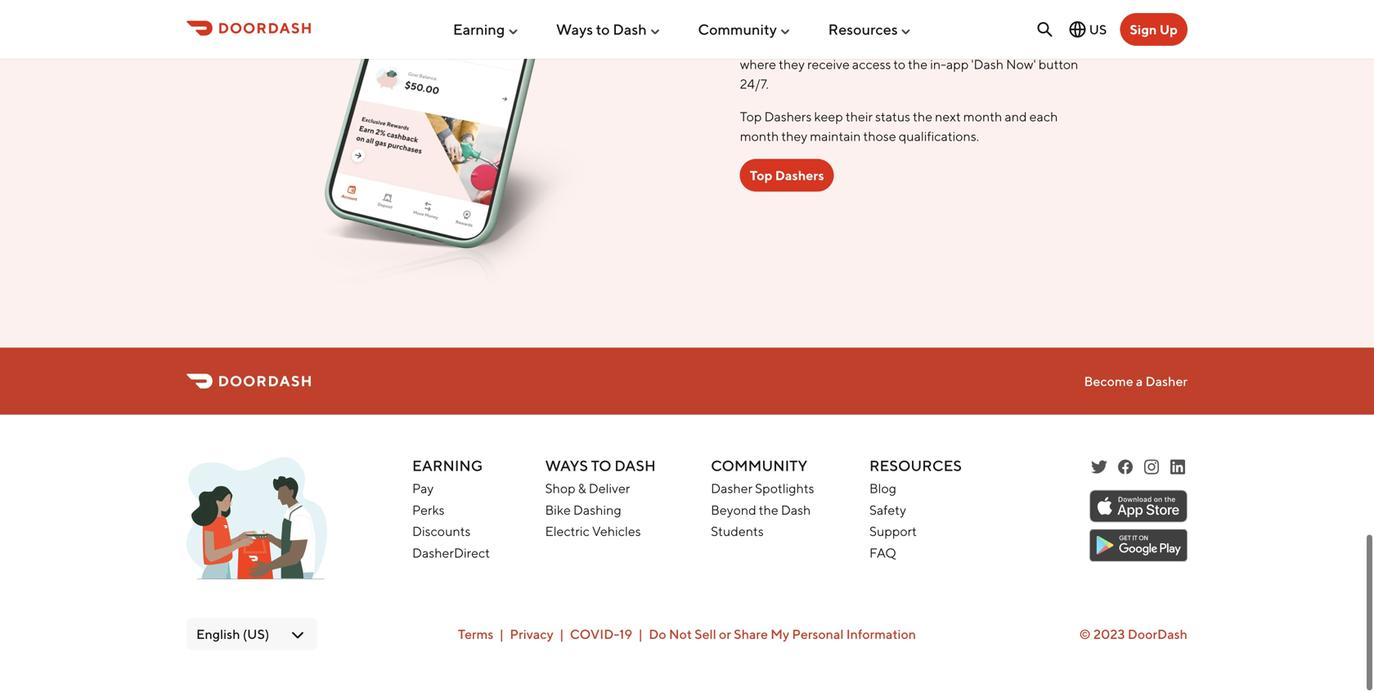 Task type: locate. For each thing, give the bounding box(es) containing it.
sell
[[695, 627, 716, 643]]

1 vertical spatial dashers
[[764, 109, 812, 125]]

0 vertical spatial earning
[[453, 21, 505, 38]]

to inside the ways to dash shop & deliver bike dashing electric vehicles
[[591, 458, 612, 475]]

earning inside earning pay perks discounts dasherdirect
[[412, 458, 483, 475]]

bike dashing link
[[545, 503, 621, 518]]

0 vertical spatial dashers
[[901, 17, 948, 33]]

next
[[935, 109, 961, 125]]

the down into
[[908, 57, 928, 72]]

perks link
[[412, 503, 445, 518]]

month,
[[856, 17, 898, 33]]

0 vertical spatial ways
[[556, 21, 593, 38]]

linkedin image
[[1168, 458, 1188, 478]]

ways for ways to dash
[[556, 21, 593, 38]]

discounts
[[412, 524, 471, 540]]

resources for resources
[[828, 21, 898, 38]]

dashers up into
[[901, 17, 948, 33]]

covid-19 link
[[570, 627, 632, 643]]

top inside top dashers link
[[750, 168, 773, 184]]

dasher right a
[[1146, 374, 1188, 390]]

their
[[846, 109, 873, 125]]

top inside on the first of every month, dashers who meet the qualifications are welcomed into the top dasher program, where they receive access to the in-app 'dash now' button 24/7.
[[952, 37, 974, 53]]

dashers inside top dashers link
[[775, 168, 824, 184]]

dashing
[[573, 503, 621, 518]]

my
[[771, 627, 790, 643]]

keep
[[814, 109, 843, 125]]

become a dasher
[[1084, 374, 1188, 390]]

1 vertical spatial dash
[[614, 458, 656, 475]]

top inside top dashers keep their status the next month and each month they maintain those qualifications.
[[740, 109, 762, 125]]

19
[[619, 627, 632, 643]]

who
[[950, 17, 975, 33]]

google play image
[[1090, 530, 1188, 563]]

0 vertical spatial dasher
[[976, 37, 1018, 53]]

earning
[[453, 21, 505, 38], [412, 458, 483, 475]]

0 vertical spatial they
[[779, 57, 805, 72]]

dashers left keep
[[764, 109, 812, 125]]

receive
[[807, 57, 850, 72]]

to for ways to dash
[[596, 21, 610, 38]]

program,
[[1020, 37, 1074, 53]]

0 vertical spatial month
[[963, 109, 1002, 125]]

1 vertical spatial community
[[711, 458, 808, 475]]

the down dasher spotlights link
[[759, 503, 779, 518]]

dasher spotlights link
[[711, 481, 814, 497]]

ways inside the ways to dash shop & deliver bike dashing electric vehicles
[[545, 458, 588, 475]]

become a dasher link
[[1084, 374, 1188, 390]]

earning for earning
[[453, 21, 505, 38]]

dasherdirect link
[[412, 546, 490, 562]]

community up where
[[698, 21, 777, 38]]

sign up
[[1130, 22, 1178, 37]]

community
[[698, 21, 777, 38], [711, 458, 808, 475]]

ways to dash link
[[556, 14, 662, 45]]

a
[[1136, 374, 1143, 390]]

ways
[[556, 21, 593, 38], [545, 458, 588, 475]]

bike
[[545, 503, 571, 518]]

they inside on the first of every month, dashers who meet the qualifications are welcomed into the top dasher program, where they receive access to the in-app 'dash now' button 24/7.
[[779, 57, 805, 72]]

dasher
[[976, 37, 1018, 53], [1146, 374, 1188, 390], [711, 481, 753, 497]]

month up top dashers link
[[740, 129, 779, 144]]

top
[[952, 37, 974, 53], [740, 109, 762, 125], [750, 168, 773, 184]]

do
[[649, 627, 666, 643]]

1 horizontal spatial dasher
[[976, 37, 1018, 53]]

shop & deliver link
[[545, 481, 630, 497]]

resources up blog link
[[869, 458, 962, 475]]

top for top dashers
[[750, 168, 773, 184]]

1 vertical spatial to
[[894, 57, 906, 72]]

dash inside community dasher spotlights beyond the dash students
[[781, 503, 811, 518]]

resources for resources blog safety support faq
[[869, 458, 962, 475]]

1 vertical spatial dasher
[[1146, 374, 1188, 390]]

dash inside the ways to dash shop & deliver bike dashing electric vehicles
[[614, 458, 656, 475]]

dashers down maintain
[[775, 168, 824, 184]]

2023
[[1094, 627, 1125, 643]]

2 vertical spatial dashers
[[775, 168, 824, 184]]

share
[[734, 627, 768, 643]]

the right meet
[[1011, 17, 1030, 33]]

dash for ways to dash shop & deliver bike dashing electric vehicles
[[614, 458, 656, 475]]

1 vertical spatial they
[[781, 129, 808, 144]]

1 vertical spatial resources
[[869, 458, 962, 475]]

us
[[1089, 22, 1107, 37]]

discounts link
[[412, 524, 471, 540]]

dasher down meet
[[976, 37, 1018, 53]]

0 horizontal spatial dasher
[[711, 481, 753, 497]]

1 vertical spatial top
[[740, 109, 762, 125]]

on
[[740, 17, 759, 33]]

doordash
[[1128, 627, 1188, 643]]

to
[[596, 21, 610, 38], [894, 57, 906, 72], [591, 458, 612, 475]]

community inside community dasher spotlights beyond the dash students
[[711, 458, 808, 475]]

0 vertical spatial resources
[[828, 21, 898, 38]]

1 vertical spatial month
[[740, 129, 779, 144]]

0 vertical spatial top
[[952, 37, 974, 53]]

terms link
[[458, 627, 494, 643]]

2 horizontal spatial dasher
[[1146, 374, 1188, 390]]

they up top dashers link
[[781, 129, 808, 144]]

covid-19
[[570, 627, 632, 643]]

dashers
[[901, 17, 948, 33], [764, 109, 812, 125], [775, 168, 824, 184]]

twitter image
[[1090, 458, 1109, 478]]

community up dasher spotlights link
[[711, 458, 808, 475]]

the up qualifications
[[761, 17, 781, 33]]

not
[[669, 627, 692, 643]]

1 horizontal spatial month
[[963, 109, 1002, 125]]

the inside community dasher spotlights beyond the dash students
[[759, 503, 779, 518]]

community for community
[[698, 21, 777, 38]]

qualifications
[[740, 37, 818, 53]]

dasher up beyond
[[711, 481, 753, 497]]

privacy
[[510, 627, 554, 643]]

information
[[846, 627, 916, 643]]

&
[[578, 481, 586, 497]]

twitter link
[[1090, 458, 1109, 478]]

personal
[[792, 627, 844, 643]]

dasher inside on the first of every month, dashers who meet the qualifications are welcomed into the top dasher program, where they receive access to the in-app 'dash now' button 24/7.
[[976, 37, 1018, 53]]

resources up "access"
[[828, 21, 898, 38]]

electric vehicles link
[[545, 524, 641, 540]]

they
[[779, 57, 805, 72], [781, 129, 808, 144]]

top dashers
[[750, 168, 824, 184]]

2 vertical spatial dash
[[781, 503, 811, 518]]

dashers inside top dashers keep their status the next month and each month they maintain those qualifications.
[[764, 109, 812, 125]]

students link
[[711, 524, 764, 540]]

1 vertical spatial earning
[[412, 458, 483, 475]]

linkedin link
[[1168, 458, 1188, 478]]

1 vertical spatial ways
[[545, 458, 588, 475]]

dashers inside on the first of every month, dashers who meet the qualifications are welcomed into the top dasher program, where they receive access to the in-app 'dash now' button 24/7.
[[901, 17, 948, 33]]

ways to dash
[[556, 21, 647, 38]]

electric
[[545, 524, 590, 540]]

month
[[963, 109, 1002, 125], [740, 129, 779, 144]]

where
[[740, 57, 776, 72]]

0 vertical spatial community
[[698, 21, 777, 38]]

facebook link
[[1116, 458, 1135, 478]]

2 vertical spatial dasher
[[711, 481, 753, 497]]

0 vertical spatial dash
[[613, 21, 647, 38]]

©
[[1079, 627, 1091, 643]]

pay link
[[412, 481, 434, 497]]

they down qualifications
[[779, 57, 805, 72]]

2 vertical spatial to
[[591, 458, 612, 475]]

beyond the dash link
[[711, 503, 811, 518]]

blog
[[869, 481, 897, 497]]

'dash
[[971, 57, 1004, 72]]

dasher inside community dasher spotlights beyond the dash students
[[711, 481, 753, 497]]

month left and
[[963, 109, 1002, 125]]

0 vertical spatial to
[[596, 21, 610, 38]]

2 vertical spatial top
[[750, 168, 773, 184]]

0 horizontal spatial month
[[740, 129, 779, 144]]

the left next
[[913, 109, 933, 125]]

the
[[761, 17, 781, 33], [1011, 17, 1030, 33], [930, 37, 949, 53], [908, 57, 928, 72], [913, 109, 933, 125], [759, 503, 779, 518]]



Task type: describe. For each thing, give the bounding box(es) containing it.
safety
[[869, 503, 906, 518]]

qualifications.
[[899, 129, 979, 144]]

beyond
[[711, 503, 756, 518]]

faq
[[869, 546, 896, 562]]

terms
[[458, 627, 494, 643]]

earning pay perks discounts dasherdirect
[[412, 458, 490, 562]]

instagram image
[[1142, 458, 1162, 478]]

first
[[783, 17, 805, 33]]

pay
[[412, 481, 434, 497]]

spotlights
[[755, 481, 814, 497]]

shop
[[545, 481, 576, 497]]

the inside top dashers keep their status the next month and each month they maintain those qualifications.
[[913, 109, 933, 125]]

to inside on the first of every month, dashers who meet the qualifications are welcomed into the top dasher program, where they receive access to the in-app 'dash now' button 24/7.
[[894, 57, 906, 72]]

top for top dashers keep their status the next month and each month they maintain those qualifications.
[[740, 109, 762, 125]]

of
[[808, 17, 820, 33]]

become
[[1084, 374, 1133, 390]]

community dasher spotlights beyond the dash students
[[711, 458, 814, 540]]

up
[[1160, 22, 1178, 37]]

dashers for top dashers
[[775, 168, 824, 184]]

dash for ways to dash
[[613, 21, 647, 38]]

dasherdirect
[[412, 546, 490, 562]]

each
[[1030, 109, 1058, 125]]

app store image
[[1090, 491, 1188, 524]]

meet
[[978, 17, 1008, 33]]

dashers for top dashers keep their status the next month and each month they maintain those qualifications.
[[764, 109, 812, 125]]

community link
[[698, 14, 792, 45]]

top dashers link
[[740, 159, 834, 192]]

status
[[875, 109, 910, 125]]

perks
[[412, 503, 445, 518]]

button
[[1039, 57, 1078, 72]]

© 2023 doordash
[[1079, 627, 1188, 643]]

or
[[719, 627, 731, 643]]

maintain
[[810, 129, 861, 144]]

covid-
[[570, 627, 619, 643]]

resources blog safety support faq
[[869, 458, 962, 562]]

welcomed
[[841, 37, 902, 53]]

blog link
[[869, 481, 897, 497]]

faq link
[[869, 546, 896, 562]]

do not sell or share my personal information
[[649, 627, 916, 643]]

doordash link
[[1128, 627, 1188, 643]]

earning for earning pay perks discounts dasherdirect
[[412, 458, 483, 475]]

students
[[711, 524, 764, 540]]

they inside top dashers keep their status the next month and each month they maintain those qualifications.
[[781, 129, 808, 144]]

sign
[[1130, 22, 1157, 37]]

earning link
[[453, 14, 520, 45]]

privacy link
[[510, 627, 554, 643]]

into
[[905, 37, 927, 53]]

those
[[863, 129, 896, 144]]

now'
[[1006, 57, 1036, 72]]

dx dasher direct app image
[[187, 0, 677, 303]]

deliver
[[589, 481, 630, 497]]

in-
[[930, 57, 946, 72]]

every
[[822, 17, 854, 33]]

community for community dasher spotlights beyond the dash students
[[711, 458, 808, 475]]

vehicles
[[592, 524, 641, 540]]

support
[[869, 524, 917, 540]]

and
[[1005, 109, 1027, 125]]

ways for ways to dash shop & deliver bike dashing electric vehicles
[[545, 458, 588, 475]]

ways to dash shop & deliver bike dashing electric vehicles
[[545, 458, 656, 540]]

the up in-
[[930, 37, 949, 53]]

safety link
[[869, 503, 906, 518]]

facebook image
[[1116, 458, 1135, 478]]

are
[[820, 37, 839, 53]]

support link
[[869, 524, 917, 540]]

24/7.
[[740, 76, 769, 92]]

app
[[946, 57, 969, 72]]

top dashers keep their status the next month and each month they maintain those qualifications.
[[740, 109, 1058, 144]]

on the first of every month, dashers who meet the qualifications are welcomed into the top dasher program, where they receive access to the in-app 'dash now' button 24/7.
[[740, 17, 1078, 92]]

globe line image
[[1068, 20, 1088, 39]]

doordash for merchants image
[[187, 458, 327, 590]]

do not sell or share my personal information link
[[649, 627, 916, 643]]

to for ways to dash shop & deliver bike dashing electric vehicles
[[591, 458, 612, 475]]

resources link
[[828, 14, 913, 45]]

instagram link
[[1142, 458, 1162, 478]]

access
[[852, 57, 891, 72]]



Task type: vqa. For each thing, say whether or not it's contained in the screenshot.
often,
no



